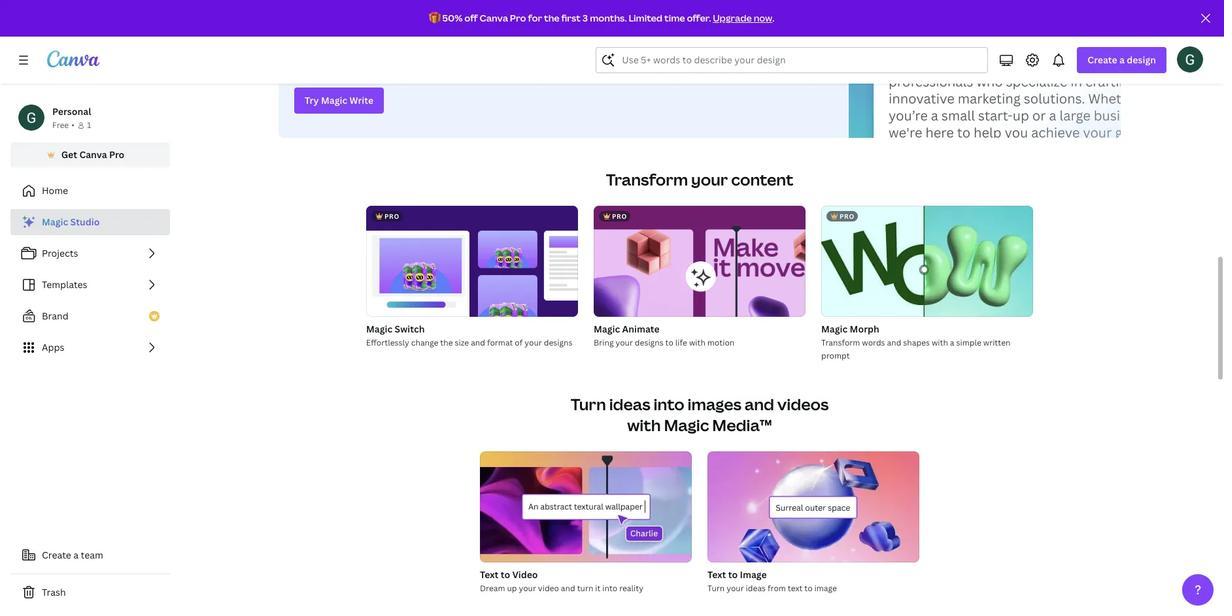 Task type: vqa. For each thing, say whether or not it's contained in the screenshot.
Chic
no



Task type: describe. For each thing, give the bounding box(es) containing it.
.
[[773, 12, 775, 24]]

magic switch group
[[366, 206, 578, 350]]

upgrade now button
[[713, 12, 773, 24]]

templates link
[[10, 272, 170, 298]]

free
[[52, 120, 69, 131]]

try magic write
[[305, 94, 374, 107]]

images
[[688, 394, 742, 415]]

magic animate bring your designs to life with motion
[[594, 323, 735, 349]]

prompt
[[822, 351, 850, 362]]

first
[[562, 12, 581, 24]]

and inside text to video dream up your video and turn it into reality
[[561, 584, 576, 595]]

ideas inside text to image turn your ideas from text to image
[[746, 584, 766, 595]]

create a team
[[42, 550, 103, 562]]

from
[[768, 584, 786, 595]]

projects link
[[10, 241, 170, 267]]

written
[[984, 338, 1011, 349]]

greg robinson image
[[1178, 46, 1204, 73]]

bring
[[594, 338, 614, 349]]

pro group for magic morph
[[822, 206, 1034, 317]]

words
[[863, 338, 886, 349]]

0 horizontal spatial transform
[[606, 169, 688, 190]]

motion
[[708, 338, 735, 349]]

magic studio
[[42, 216, 100, 228]]

offer.
[[687, 12, 711, 24]]

image
[[740, 569, 767, 582]]

turn
[[577, 584, 594, 595]]

team
[[81, 550, 103, 562]]

size
[[455, 338, 469, 349]]

pro inside button
[[109, 149, 125, 161]]

ideas inside turn ideas into images and videos with magic media™
[[610, 394, 651, 415]]

magic for magic animate bring your designs to life with motion
[[594, 323, 620, 336]]

to right text
[[805, 584, 813, 595]]

it
[[596, 584, 601, 595]]

pro for morph
[[840, 212, 855, 221]]

magic studio link
[[10, 209, 170, 236]]

into inside turn ideas into images and videos with magic media™
[[654, 394, 685, 415]]

projects
[[42, 247, 78, 260]]

turn ideas into images and videos with magic media™
[[571, 394, 829, 436]]

home
[[42, 185, 68, 197]]

magic inside try magic write button
[[321, 94, 348, 107]]

switch
[[395, 323, 425, 336]]

try magic write button
[[294, 88, 384, 114]]

text to video group
[[480, 452, 692, 596]]

video
[[538, 584, 559, 595]]

with for magic morph transform words and shapes with a simple written prompt
[[932, 338, 949, 349]]

create a design
[[1088, 54, 1157, 66]]

the inside magic switch effortlessly change the size and format of your designs
[[441, 338, 453, 349]]

free •
[[52, 120, 75, 131]]

1 horizontal spatial pro
[[510, 12, 526, 24]]

1
[[87, 120, 91, 131]]

text to image group
[[708, 452, 920, 596]]

to inside magic animate bring your designs to life with motion
[[666, 338, 674, 349]]

reality
[[620, 584, 644, 595]]

apps link
[[10, 335, 170, 361]]

group for text to image
[[708, 452, 920, 563]]

trash
[[42, 587, 66, 599]]

videos
[[778, 394, 829, 415]]

magic morph transform words and shapes with a simple written prompt
[[822, 323, 1011, 362]]

and inside magic morph transform words and shapes with a simple written prompt
[[888, 338, 902, 349]]

animate
[[623, 323, 660, 336]]

magic inside turn ideas into images and videos with magic media™
[[664, 415, 710, 436]]

magic animate group
[[594, 206, 806, 350]]

Search search field
[[622, 48, 963, 73]]

trash link
[[10, 580, 170, 607]]

to left image at the right bottom of page
[[729, 569, 738, 582]]

create for create a design
[[1088, 54, 1118, 66]]

studio
[[70, 216, 100, 228]]

text to video image
[[480, 452, 692, 563]]

canva inside button
[[79, 149, 107, 161]]

magic switch effortlessly change the size and format of your designs
[[366, 323, 573, 349]]

for
[[528, 12, 542, 24]]

personal
[[52, 105, 91, 118]]

1 horizontal spatial canva
[[480, 12, 508, 24]]

with inside magic animate bring your designs to life with motion
[[690, 338, 706, 349]]

to inside text to video dream up your video and turn it into reality
[[501, 569, 510, 582]]

write
[[350, 94, 374, 107]]

text to video dream up your video and turn it into reality
[[480, 569, 644, 595]]

morph
[[850, 323, 880, 336]]

create a design button
[[1078, 47, 1167, 73]]

designs inside magic switch effortlessly change the size and format of your designs
[[544, 338, 573, 349]]

get
[[61, 149, 77, 161]]

3
[[583, 12, 588, 24]]

magic animate image
[[594, 206, 806, 317]]

and inside turn ideas into images and videos with magic media™
[[745, 394, 775, 415]]

into inside text to video dream up your video and turn it into reality
[[603, 584, 618, 595]]

brand
[[42, 310, 69, 323]]



Task type: locate. For each thing, give the bounding box(es) containing it.
1 horizontal spatial transform
[[822, 338, 861, 349]]

0 horizontal spatial pro group
[[366, 206, 578, 317]]

magic for magic switch effortlessly change the size and format of your designs
[[366, 323, 393, 336]]

content
[[732, 169, 794, 190]]

a for design
[[1120, 54, 1125, 66]]

text left image at the right bottom of page
[[708, 569, 726, 582]]

designs inside magic animate bring your designs to life with motion
[[635, 338, 664, 349]]

designs right of
[[544, 338, 573, 349]]

text for text to video
[[480, 569, 499, 582]]

magic morph group
[[822, 206, 1034, 363]]

50%
[[443, 12, 463, 24]]

magic right the try at the left
[[321, 94, 348, 107]]

and left videos at the bottom right
[[745, 394, 775, 415]]

transform your content
[[606, 169, 794, 190]]

with inside turn ideas into images and videos with magic media™
[[628, 415, 661, 436]]

0 horizontal spatial create
[[42, 550, 71, 562]]

your down image at the right bottom of page
[[727, 584, 744, 595]]

pro
[[510, 12, 526, 24], [109, 149, 125, 161]]

group
[[480, 452, 692, 563], [708, 452, 920, 563]]

your
[[692, 169, 728, 190], [525, 338, 542, 349], [616, 338, 633, 349], [519, 584, 536, 595], [727, 584, 744, 595]]

into right it
[[603, 584, 618, 595]]

3 pro group from the left
[[822, 206, 1034, 317]]

0 horizontal spatial text
[[480, 569, 499, 582]]

designs
[[544, 338, 573, 349], [635, 338, 664, 349]]

list
[[10, 209, 170, 361]]

0 horizontal spatial a
[[73, 550, 79, 562]]

1 horizontal spatial into
[[654, 394, 685, 415]]

a for team
[[73, 550, 79, 562]]

create left team at the left of page
[[42, 550, 71, 562]]

3 pro from the left
[[840, 212, 855, 221]]

try
[[305, 94, 319, 107]]

magic up bring
[[594, 323, 620, 336]]

1 horizontal spatial create
[[1088, 54, 1118, 66]]

1 group from the left
[[480, 452, 692, 563]]

magic left media™
[[664, 415, 710, 436]]

your inside text to video dream up your video and turn it into reality
[[519, 584, 536, 595]]

of
[[515, 338, 523, 349]]

0 vertical spatial the
[[544, 12, 560, 24]]

apps
[[42, 342, 64, 354]]

design
[[1127, 54, 1157, 66]]

group for text to video
[[480, 452, 692, 563]]

magic up prompt
[[822, 323, 848, 336]]

the
[[544, 12, 560, 24], [441, 338, 453, 349]]

turn inside text to image turn your ideas from text to image
[[708, 584, 725, 595]]

pro inside magic animate group
[[612, 212, 627, 221]]

0 vertical spatial pro
[[510, 12, 526, 24]]

0 horizontal spatial designs
[[544, 338, 573, 349]]

0 vertical spatial canva
[[480, 12, 508, 24]]

home link
[[10, 178, 170, 204]]

to up up
[[501, 569, 510, 582]]

magic
[[321, 94, 348, 107], [42, 216, 68, 228], [366, 323, 393, 336], [594, 323, 620, 336], [822, 323, 848, 336], [664, 415, 710, 436]]

1 horizontal spatial pro group
[[594, 206, 806, 317]]

turn left from
[[708, 584, 725, 595]]

pro group
[[366, 206, 578, 317], [594, 206, 806, 317], [822, 206, 1034, 317]]

list containing magic studio
[[10, 209, 170, 361]]

the left size
[[441, 338, 453, 349]]

0 horizontal spatial pro
[[385, 212, 400, 221]]

a left 'design' at top
[[1120, 54, 1125, 66]]

1 pro from the left
[[385, 212, 400, 221]]

simple
[[957, 338, 982, 349]]

magic left studio
[[42, 216, 68, 228]]

canva right get in the left of the page
[[79, 149, 107, 161]]

canva right off
[[480, 12, 508, 24]]

text up dream
[[480, 569, 499, 582]]

off
[[465, 12, 478, 24]]

•
[[71, 120, 75, 131]]

now
[[754, 12, 773, 24]]

and
[[471, 338, 485, 349], [888, 338, 902, 349], [745, 394, 775, 415], [561, 584, 576, 595]]

1 horizontal spatial turn
[[708, 584, 725, 595]]

magic for magic morph transform words and shapes with a simple written prompt
[[822, 323, 848, 336]]

your down video
[[519, 584, 536, 595]]

1 horizontal spatial text
[[708, 569, 726, 582]]

1 vertical spatial a
[[951, 338, 955, 349]]

time
[[665, 12, 685, 24]]

1 horizontal spatial with
[[690, 338, 706, 349]]

magic morph image
[[822, 206, 1034, 317]]

pro up home "link"
[[109, 149, 125, 161]]

magic inside magic switch effortlessly change the size and format of your designs
[[366, 323, 393, 336]]

your inside magic animate bring your designs to life with motion
[[616, 338, 633, 349]]

2 designs from the left
[[635, 338, 664, 349]]

2 horizontal spatial pro
[[840, 212, 855, 221]]

life
[[676, 338, 688, 349]]

text
[[788, 584, 803, 595]]

0 horizontal spatial turn
[[571, 394, 606, 415]]

a inside magic morph transform words and shapes with a simple written prompt
[[951, 338, 955, 349]]

2 vertical spatial a
[[73, 550, 79, 562]]

media™
[[713, 415, 773, 436]]

0 vertical spatial ideas
[[610, 394, 651, 415]]

and right "words"
[[888, 338, 902, 349]]

format
[[487, 338, 513, 349]]

0 horizontal spatial with
[[628, 415, 661, 436]]

create left 'design' at top
[[1088, 54, 1118, 66]]

🎁 50% off canva pro for the first 3 months. limited time offer. upgrade now .
[[429, 12, 775, 24]]

up
[[507, 584, 517, 595]]

designs down animate
[[635, 338, 664, 349]]

2 pro group from the left
[[594, 206, 806, 317]]

your right bring
[[616, 338, 633, 349]]

get canva pro button
[[10, 143, 170, 167]]

magic switch image
[[366, 206, 578, 317]]

0 horizontal spatial canva
[[79, 149, 107, 161]]

with
[[690, 338, 706, 349], [932, 338, 949, 349], [628, 415, 661, 436]]

magic for magic studio
[[42, 216, 68, 228]]

pro left the for at left top
[[510, 12, 526, 24]]

text to image turn your ideas from text to image
[[708, 569, 837, 595]]

into left images
[[654, 394, 685, 415]]

1 vertical spatial pro
[[109, 149, 125, 161]]

magic inside magic morph transform words and shapes with a simple written prompt
[[822, 323, 848, 336]]

pro inside the magic switch group
[[385, 212, 400, 221]]

templates
[[42, 279, 87, 291]]

turn down bring
[[571, 394, 606, 415]]

1 vertical spatial create
[[42, 550, 71, 562]]

pro group for magic animate
[[594, 206, 806, 317]]

and inside magic switch effortlessly change the size and format of your designs
[[471, 338, 485, 349]]

text inside text to image turn your ideas from text to image
[[708, 569, 726, 582]]

dream
[[480, 584, 505, 595]]

into
[[654, 394, 685, 415], [603, 584, 618, 595]]

text for text to image
[[708, 569, 726, 582]]

None search field
[[596, 47, 989, 73]]

0 vertical spatial turn
[[571, 394, 606, 415]]

1 designs from the left
[[544, 338, 573, 349]]

1 text from the left
[[480, 569, 499, 582]]

1 horizontal spatial pro
[[612, 212, 627, 221]]

0 vertical spatial transform
[[606, 169, 688, 190]]

magic inside magic studio link
[[42, 216, 68, 228]]

2 horizontal spatial with
[[932, 338, 949, 349]]

a
[[1120, 54, 1125, 66], [951, 338, 955, 349], [73, 550, 79, 562]]

0 vertical spatial a
[[1120, 54, 1125, 66]]

1 vertical spatial transform
[[822, 338, 861, 349]]

1 horizontal spatial designs
[[635, 338, 664, 349]]

limited
[[629, 12, 663, 24]]

turn
[[571, 394, 606, 415], [708, 584, 725, 595]]

brand link
[[10, 304, 170, 330]]

your inside magic switch effortlessly change the size and format of your designs
[[525, 338, 542, 349]]

magic inside magic animate bring your designs to life with motion
[[594, 323, 620, 336]]

create inside button
[[42, 550, 71, 562]]

pro for switch
[[385, 212, 400, 221]]

1 horizontal spatial the
[[544, 12, 560, 24]]

create for create a team
[[42, 550, 71, 562]]

1 vertical spatial the
[[441, 338, 453, 349]]

pro group for magic switch
[[366, 206, 578, 317]]

1 vertical spatial turn
[[708, 584, 725, 595]]

0 vertical spatial into
[[654, 394, 685, 415]]

1 vertical spatial ideas
[[746, 584, 766, 595]]

transform inside magic morph transform words and shapes with a simple written prompt
[[822, 338, 861, 349]]

transform
[[606, 169, 688, 190], [822, 338, 861, 349]]

2 pro from the left
[[612, 212, 627, 221]]

1 horizontal spatial a
[[951, 338, 955, 349]]

text to image image
[[708, 452, 920, 563]]

0 horizontal spatial the
[[441, 338, 453, 349]]

image
[[815, 584, 837, 595]]

1 vertical spatial canva
[[79, 149, 107, 161]]

canva
[[480, 12, 508, 24], [79, 149, 107, 161]]

magic up the effortlessly
[[366, 323, 393, 336]]

ideas
[[610, 394, 651, 415], [746, 584, 766, 595]]

2 group from the left
[[708, 452, 920, 563]]

1 pro group from the left
[[366, 206, 578, 317]]

0 horizontal spatial into
[[603, 584, 618, 595]]

with for turn ideas into images and videos with magic media™
[[628, 415, 661, 436]]

your right of
[[525, 338, 542, 349]]

2 horizontal spatial pro group
[[822, 206, 1034, 317]]

🎁
[[429, 12, 441, 24]]

text
[[480, 569, 499, 582], [708, 569, 726, 582]]

turn inside turn ideas into images and videos with magic media™
[[571, 394, 606, 415]]

get canva pro
[[61, 149, 125, 161]]

2 horizontal spatial a
[[1120, 54, 1125, 66]]

1 vertical spatial into
[[603, 584, 618, 595]]

your inside text to image turn your ideas from text to image
[[727, 584, 744, 595]]

1 horizontal spatial ideas
[[746, 584, 766, 595]]

video
[[513, 569, 538, 582]]

the right the for at left top
[[544, 12, 560, 24]]

0 horizontal spatial pro
[[109, 149, 125, 161]]

to left 'life'
[[666, 338, 674, 349]]

pro for animate
[[612, 212, 627, 221]]

and right size
[[471, 338, 485, 349]]

2 text from the left
[[708, 569, 726, 582]]

1 horizontal spatial group
[[708, 452, 920, 563]]

with inside magic morph transform words and shapes with a simple written prompt
[[932, 338, 949, 349]]

shapes
[[904, 338, 930, 349]]

0 horizontal spatial group
[[480, 452, 692, 563]]

0 horizontal spatial ideas
[[610, 394, 651, 415]]

create inside dropdown button
[[1088, 54, 1118, 66]]

your left content
[[692, 169, 728, 190]]

a inside button
[[73, 550, 79, 562]]

a left 'simple'
[[951, 338, 955, 349]]

and left 'turn' on the bottom left
[[561, 584, 576, 595]]

text inside text to video dream up your video and turn it into reality
[[480, 569, 499, 582]]

change
[[411, 338, 439, 349]]

0 vertical spatial create
[[1088, 54, 1118, 66]]

effortlessly
[[366, 338, 409, 349]]

create a team button
[[10, 543, 170, 569]]

a left team at the left of page
[[73, 550, 79, 562]]

a inside dropdown button
[[1120, 54, 1125, 66]]

to
[[666, 338, 674, 349], [501, 569, 510, 582], [729, 569, 738, 582], [805, 584, 813, 595]]

pro inside magic morph group
[[840, 212, 855, 221]]

upgrade
[[713, 12, 752, 24]]

pro
[[385, 212, 400, 221], [612, 212, 627, 221], [840, 212, 855, 221]]

months.
[[590, 12, 627, 24]]



